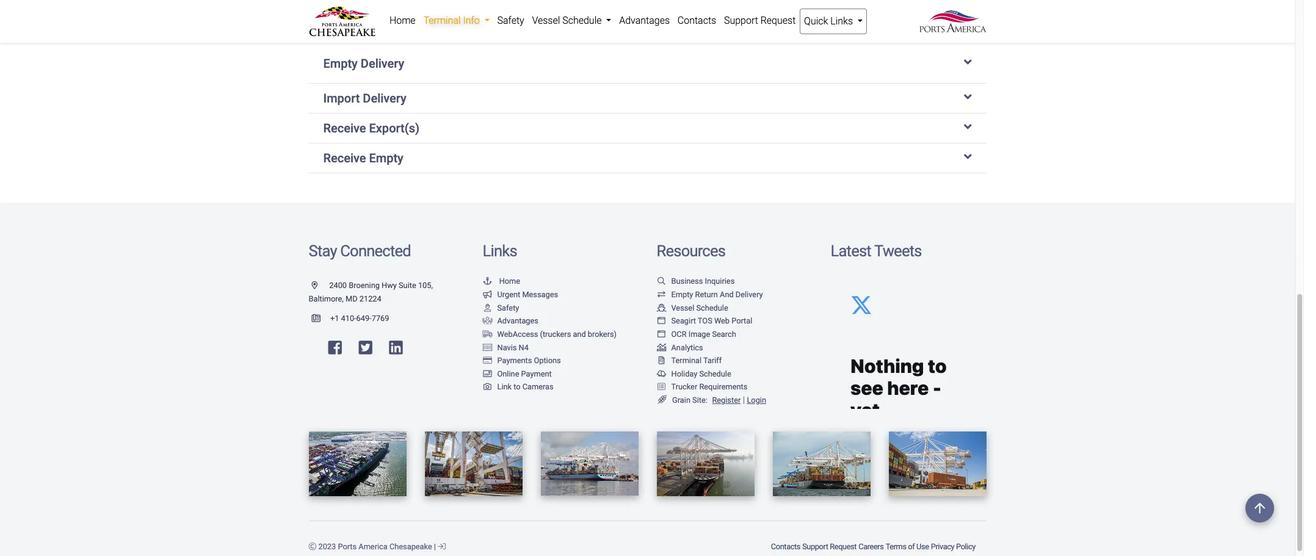 Task type: vqa. For each thing, say whether or not it's contained in the screenshot.
GRANDE BALTIMORA
no



Task type: locate. For each thing, give the bounding box(es) containing it.
advantages link up empty delivery link on the top of the page
[[616, 9, 674, 33]]

1 safety from the top
[[497, 15, 524, 26]]

1 vertical spatial links
[[483, 242, 517, 260]]

safety down urgent
[[497, 303, 519, 313]]

delivery up the import delivery
[[361, 56, 405, 71]]

browser image for ocr
[[657, 331, 667, 339]]

1 vertical spatial support
[[803, 543, 829, 552]]

1 vertical spatial |
[[434, 543, 436, 552]]

terminal down analytics in the bottom of the page
[[672, 356, 702, 365]]

1 horizontal spatial support
[[803, 543, 829, 552]]

empty down 'export(s)'
[[369, 151, 404, 165]]

0 horizontal spatial support
[[724, 15, 758, 26]]

home left terminal info
[[390, 15, 416, 26]]

ocr
[[672, 330, 687, 339]]

2 angle down image from the top
[[964, 121, 972, 133]]

browser image inside seagirt tos web portal link
[[657, 318, 667, 326]]

0 vertical spatial schedule
[[563, 15, 602, 26]]

0 horizontal spatial support request link
[[720, 9, 800, 33]]

0 vertical spatial browser image
[[657, 318, 667, 326]]

1 horizontal spatial home link
[[483, 277, 520, 286]]

1 vertical spatial safety
[[497, 303, 519, 313]]

use
[[917, 543, 929, 552]]

bells image
[[657, 371, 667, 378]]

2 vertical spatial empty
[[672, 290, 694, 299]]

webaccess (truckers and brokers) link
[[483, 330, 617, 339]]

link to cameras
[[497, 383, 554, 392]]

safety link
[[494, 9, 528, 33], [483, 303, 519, 313]]

safety right info
[[497, 15, 524, 26]]

receive
[[323, 121, 366, 135], [323, 151, 366, 165]]

angle down image inside receive export(s) 'link'
[[964, 121, 972, 133]]

1 horizontal spatial vessel
[[672, 303, 695, 313]]

| left sign in image
[[434, 543, 436, 552]]

1 vertical spatial home link
[[483, 277, 520, 286]]

receive down import at left
[[323, 121, 366, 135]]

urgent
[[497, 290, 521, 299]]

connected
[[340, 242, 411, 260]]

0 horizontal spatial contacts link
[[674, 9, 720, 33]]

careers
[[859, 543, 884, 552]]

1 browser image from the top
[[657, 318, 667, 326]]

0 vertical spatial receive
[[323, 121, 366, 135]]

urgent messages link
[[483, 290, 558, 299]]

terminal for terminal tariff
[[672, 356, 702, 365]]

links up anchor 'image'
[[483, 242, 517, 260]]

advantages link
[[616, 9, 674, 33], [483, 317, 539, 326]]

delivery right and
[[736, 290, 763, 299]]

0 vertical spatial advantages link
[[616, 9, 674, 33]]

link to cameras link
[[483, 383, 554, 392]]

schedule
[[563, 15, 602, 26], [697, 303, 728, 313], [700, 369, 732, 379]]

0 vertical spatial vessel schedule
[[532, 15, 604, 26]]

receive down receive export(s)
[[323, 151, 366, 165]]

0 horizontal spatial links
[[483, 242, 517, 260]]

1 horizontal spatial |
[[743, 395, 745, 406]]

empty delivery link
[[323, 56, 972, 71]]

latest
[[831, 242, 872, 260]]

terminal left info
[[424, 15, 461, 26]]

support request link left "quick"
[[720, 9, 800, 33]]

home link left terminal info
[[386, 9, 420, 33]]

tos
[[698, 317, 713, 326]]

safety link right info
[[494, 9, 528, 33]]

2 horizontal spatial empty
[[672, 290, 694, 299]]

2 vertical spatial schedule
[[700, 369, 732, 379]]

advantages link up webaccess
[[483, 317, 539, 326]]

map marker alt image
[[312, 282, 327, 290]]

0 vertical spatial advantages
[[619, 15, 670, 26]]

receive empty
[[323, 151, 404, 165]]

phone office image
[[312, 315, 330, 323]]

import
[[323, 91, 360, 106]]

container storage image
[[483, 344, 493, 352]]

1 receive from the top
[[323, 121, 366, 135]]

urgent messages
[[497, 290, 558, 299]]

terminal
[[424, 15, 461, 26], [672, 356, 702, 365]]

0 vertical spatial delivery
[[361, 56, 405, 71]]

business inquiries link
[[657, 277, 735, 286]]

facebook square image
[[328, 340, 342, 356]]

terminal for terminal info
[[424, 15, 461, 26]]

1 vertical spatial vessel
[[672, 303, 695, 313]]

holiday
[[672, 369, 698, 379]]

home link up urgent
[[483, 277, 520, 286]]

2 browser image from the top
[[657, 331, 667, 339]]

1 horizontal spatial advantages link
[[616, 9, 674, 33]]

3 angle down image from the top
[[964, 151, 972, 163]]

request left careers
[[830, 543, 857, 552]]

1 horizontal spatial request
[[830, 543, 857, 552]]

of
[[908, 543, 915, 552]]

1 vertical spatial contacts link
[[770, 536, 802, 556]]

0 vertical spatial home link
[[386, 9, 420, 33]]

truck container image
[[483, 331, 493, 339]]

0 horizontal spatial advantages
[[497, 317, 539, 326]]

0 vertical spatial home
[[390, 15, 416, 26]]

grain site: register | login
[[672, 395, 767, 406]]

0 vertical spatial safety link
[[494, 9, 528, 33]]

0 vertical spatial vessel schedule link
[[528, 9, 616, 33]]

1 vertical spatial support request link
[[802, 536, 858, 556]]

request left "quick"
[[761, 15, 796, 26]]

0 vertical spatial terminal
[[424, 15, 461, 26]]

receive export(s)
[[323, 121, 420, 135]]

safety link down urgent
[[483, 303, 519, 313]]

0 horizontal spatial contacts
[[678, 15, 717, 26]]

seagirt tos web portal
[[672, 317, 753, 326]]

0 vertical spatial contacts
[[678, 15, 717, 26]]

quick links link
[[800, 9, 868, 34]]

1 horizontal spatial contacts
[[771, 543, 801, 552]]

1 horizontal spatial contacts link
[[770, 536, 802, 556]]

latest tweets
[[831, 242, 922, 260]]

register link
[[710, 396, 741, 405]]

0 horizontal spatial empty
[[323, 56, 358, 71]]

0 vertical spatial support request link
[[720, 9, 800, 33]]

terminal tariff link
[[657, 356, 722, 365]]

0 horizontal spatial request
[[761, 15, 796, 26]]

angle down image
[[964, 56, 972, 68], [964, 121, 972, 133], [964, 151, 972, 163]]

sign in image
[[438, 544, 446, 552]]

user hard hat image
[[483, 305, 493, 312]]

portal
[[732, 317, 753, 326]]

export(s)
[[369, 121, 420, 135]]

chesapeake
[[390, 543, 432, 552]]

angle down image inside empty delivery link
[[964, 56, 972, 68]]

0 vertical spatial links
[[831, 15, 853, 27]]

0 horizontal spatial home link
[[386, 9, 420, 33]]

1 vertical spatial vessel schedule link
[[657, 303, 728, 313]]

holiday schedule
[[672, 369, 732, 379]]

1 vertical spatial home
[[499, 277, 520, 286]]

1 angle down image from the top
[[964, 56, 972, 68]]

1 horizontal spatial advantages
[[619, 15, 670, 26]]

grain
[[672, 396, 691, 405]]

payments options link
[[483, 356, 561, 365]]

2 receive from the top
[[323, 151, 366, 165]]

0 horizontal spatial advantages link
[[483, 317, 539, 326]]

browser image inside ocr image search link
[[657, 331, 667, 339]]

1 vertical spatial contacts
[[771, 543, 801, 552]]

2400
[[329, 281, 347, 290]]

tab list
[[309, 44, 987, 173]]

terminal inside "link"
[[424, 15, 461, 26]]

webaccess (truckers and brokers)
[[497, 330, 617, 339]]

advantages up webaccess
[[497, 317, 539, 326]]

0 vertical spatial empty
[[323, 56, 358, 71]]

delivery up 'export(s)'
[[363, 91, 407, 106]]

anchor image
[[483, 278, 493, 286]]

0 vertical spatial |
[[743, 395, 745, 406]]

business
[[672, 277, 703, 286]]

vessel schedule
[[532, 15, 604, 26], [672, 303, 728, 313]]

support request link left careers
[[802, 536, 858, 556]]

request
[[761, 15, 796, 26], [830, 543, 857, 552]]

to
[[514, 383, 521, 392]]

|
[[743, 395, 745, 406], [434, 543, 436, 552]]

navis
[[497, 343, 517, 352]]

1 vertical spatial safety link
[[483, 303, 519, 313]]

+1 410-649-7769
[[330, 314, 389, 323]]

home
[[390, 15, 416, 26], [499, 277, 520, 286]]

credit card front image
[[483, 371, 493, 378]]

safety
[[497, 15, 524, 26], [497, 303, 519, 313]]

1 vertical spatial delivery
[[363, 91, 407, 106]]

1 horizontal spatial vessel schedule
[[672, 303, 728, 313]]

receive for receive empty
[[323, 151, 366, 165]]

tab list containing empty delivery
[[309, 44, 987, 173]]

1 horizontal spatial vessel schedule link
[[657, 303, 728, 313]]

2023 ports america chesapeake |
[[317, 543, 438, 552]]

empty up import at left
[[323, 56, 358, 71]]

2 vertical spatial angle down image
[[964, 151, 972, 163]]

1 vertical spatial receive
[[323, 151, 366, 165]]

advantages up empty delivery link on the top of the page
[[619, 15, 670, 26]]

1 horizontal spatial links
[[831, 15, 853, 27]]

1 vertical spatial empty
[[369, 151, 404, 165]]

empty
[[323, 56, 358, 71], [369, 151, 404, 165], [672, 290, 694, 299]]

1 horizontal spatial terminal
[[672, 356, 702, 365]]

terms
[[886, 543, 907, 552]]

angle down image inside receive empty link
[[964, 151, 972, 163]]

1 vertical spatial schedule
[[697, 303, 728, 313]]

contacts link
[[674, 9, 720, 33], [770, 536, 802, 556]]

delivery for import delivery
[[363, 91, 407, 106]]

links inside quick links link
[[831, 15, 853, 27]]

analytics
[[672, 343, 703, 352]]

1 vertical spatial terminal
[[672, 356, 702, 365]]

+1 410-649-7769 link
[[309, 314, 389, 323]]

america
[[359, 543, 388, 552]]

messages
[[522, 290, 558, 299]]

1 horizontal spatial empty
[[369, 151, 404, 165]]

0 horizontal spatial terminal
[[424, 15, 461, 26]]

browser image down the ship icon
[[657, 318, 667, 326]]

home up urgent
[[499, 277, 520, 286]]

2 vertical spatial delivery
[[736, 290, 763, 299]]

cameras
[[523, 383, 554, 392]]

search
[[712, 330, 736, 339]]

broening
[[349, 281, 380, 290]]

0 vertical spatial safety
[[497, 15, 524, 26]]

1 vertical spatial browser image
[[657, 331, 667, 339]]

browser image
[[657, 318, 667, 326], [657, 331, 667, 339]]

0 vertical spatial angle down image
[[964, 56, 972, 68]]

advantages
[[619, 15, 670, 26], [497, 317, 539, 326]]

contacts
[[678, 15, 717, 26], [771, 543, 801, 552]]

1 vertical spatial advantages
[[497, 317, 539, 326]]

1 horizontal spatial support request link
[[802, 536, 858, 556]]

1 vertical spatial angle down image
[[964, 121, 972, 133]]

| left 'login'
[[743, 395, 745, 406]]

empty down business
[[672, 290, 694, 299]]

links right "quick"
[[831, 15, 853, 27]]

wheat image
[[657, 396, 668, 405]]

21224
[[360, 294, 382, 304]]

support
[[724, 15, 758, 26], [803, 543, 829, 552]]

delivery
[[361, 56, 405, 71], [363, 91, 407, 106], [736, 290, 763, 299]]

0 horizontal spatial vessel
[[532, 15, 560, 26]]

0 horizontal spatial |
[[434, 543, 436, 552]]

browser image up analytics icon
[[657, 331, 667, 339]]

0 vertical spatial request
[[761, 15, 796, 26]]

vessel schedule link
[[528, 9, 616, 33], [657, 303, 728, 313]]

ocr image search link
[[657, 330, 736, 339]]

list alt image
[[657, 384, 667, 392]]

home link for "terminal info" "link"
[[386, 9, 420, 33]]

navis n4
[[497, 343, 529, 352]]

links
[[831, 15, 853, 27], [483, 242, 517, 260]]

register
[[712, 396, 741, 405]]



Task type: describe. For each thing, give the bounding box(es) containing it.
receive for receive export(s)
[[323, 121, 366, 135]]

1 vertical spatial advantages link
[[483, 317, 539, 326]]

terminal info
[[424, 15, 482, 26]]

tariff
[[704, 356, 722, 365]]

web
[[715, 317, 730, 326]]

and
[[573, 330, 586, 339]]

support request
[[724, 15, 796, 26]]

contacts support request careers terms of use privacy policy
[[771, 543, 976, 552]]

careers link
[[858, 536, 885, 556]]

safety link for "urgent messages" 'link'
[[483, 303, 519, 313]]

empty delivery
[[323, 56, 405, 71]]

copyright image
[[309, 544, 317, 552]]

analytics image
[[657, 344, 667, 352]]

online payment
[[497, 369, 552, 379]]

empty return and delivery link
[[657, 290, 763, 299]]

1 vertical spatial vessel schedule
[[672, 303, 728, 313]]

exchange image
[[657, 291, 667, 299]]

quick links
[[804, 15, 856, 27]]

login
[[747, 396, 767, 405]]

2400 broening hwy suite 105, baltimore, md 21224
[[309, 281, 433, 304]]

0 horizontal spatial home
[[390, 15, 416, 26]]

terminal tariff
[[672, 356, 722, 365]]

hwy
[[382, 281, 397, 290]]

7769
[[372, 314, 389, 323]]

policy
[[957, 543, 976, 552]]

0 horizontal spatial vessel schedule link
[[528, 9, 616, 33]]

webaccess
[[497, 330, 538, 339]]

import delivery
[[323, 91, 407, 106]]

2 safety from the top
[[497, 303, 519, 313]]

go to top image
[[1246, 494, 1275, 523]]

schedule for the ship icon
[[697, 303, 728, 313]]

browser image for seagirt
[[657, 318, 667, 326]]

privacy policy link
[[930, 536, 977, 556]]

tweets
[[875, 242, 922, 260]]

410-
[[341, 314, 356, 323]]

ports
[[338, 543, 357, 552]]

terms of use link
[[885, 536, 930, 556]]

holiday schedule link
[[657, 369, 732, 379]]

safety link for "terminal info" "link"
[[494, 9, 528, 33]]

image
[[689, 330, 711, 339]]

angle down image for export(s)
[[964, 121, 972, 133]]

import delivery link
[[323, 91, 972, 106]]

login link
[[747, 396, 767, 405]]

contacts for contacts support request careers terms of use privacy policy
[[771, 543, 801, 552]]

navis n4 link
[[483, 343, 529, 352]]

angle down image for empty
[[964, 151, 972, 163]]

resources
[[657, 242, 726, 260]]

brokers)
[[588, 330, 617, 339]]

0 vertical spatial contacts link
[[674, 9, 720, 33]]

credit card image
[[483, 357, 493, 365]]

ocr image search
[[672, 330, 736, 339]]

info
[[463, 15, 480, 26]]

search image
[[657, 278, 667, 286]]

md
[[346, 294, 358, 304]]

terminal info link
[[420, 9, 494, 33]]

105,
[[418, 281, 433, 290]]

+1
[[330, 314, 339, 323]]

n4
[[519, 343, 529, 352]]

1 vertical spatial request
[[830, 543, 857, 552]]

privacy
[[931, 543, 955, 552]]

payments options
[[497, 356, 561, 365]]

angle down image
[[964, 91, 972, 103]]

return
[[695, 290, 718, 299]]

site:
[[693, 396, 708, 405]]

schedule for bells "icon"
[[700, 369, 732, 379]]

0 horizontal spatial vessel schedule
[[532, 15, 604, 26]]

receive empty link
[[323, 151, 972, 165]]

link
[[497, 383, 512, 392]]

baltimore,
[[309, 294, 344, 304]]

hand receiving image
[[483, 318, 493, 326]]

empty for empty delivery
[[323, 56, 358, 71]]

file invoice image
[[657, 357, 667, 365]]

(truckers
[[540, 330, 571, 339]]

2023
[[319, 543, 336, 552]]

stay
[[309, 242, 337, 260]]

seagirt tos web portal link
[[657, 317, 753, 326]]

quick
[[804, 15, 828, 27]]

0 vertical spatial vessel
[[532, 15, 560, 26]]

payment
[[521, 369, 552, 379]]

online
[[497, 369, 519, 379]]

seagirt
[[672, 317, 696, 326]]

0 vertical spatial support
[[724, 15, 758, 26]]

options
[[534, 356, 561, 365]]

payments
[[497, 356, 532, 365]]

1 horizontal spatial home
[[499, 277, 520, 286]]

stay connected
[[309, 242, 411, 260]]

contacts for contacts
[[678, 15, 717, 26]]

home link for "urgent messages" 'link'
[[483, 277, 520, 286]]

suite
[[399, 281, 416, 290]]

ship image
[[657, 305, 667, 312]]

empty return and delivery
[[672, 290, 763, 299]]

inquiries
[[705, 277, 735, 286]]

linkedin image
[[389, 340, 403, 356]]

online payment link
[[483, 369, 552, 379]]

camera image
[[483, 384, 493, 392]]

delivery for empty delivery
[[361, 56, 405, 71]]

bullhorn image
[[483, 291, 493, 299]]

649-
[[356, 314, 372, 323]]

receive export(s) link
[[323, 121, 972, 135]]

twitter square image
[[359, 340, 372, 356]]

trucker requirements
[[672, 383, 748, 392]]

angle down image for delivery
[[964, 56, 972, 68]]

empty for empty return and delivery
[[672, 290, 694, 299]]

trucker requirements link
[[657, 383, 748, 392]]



